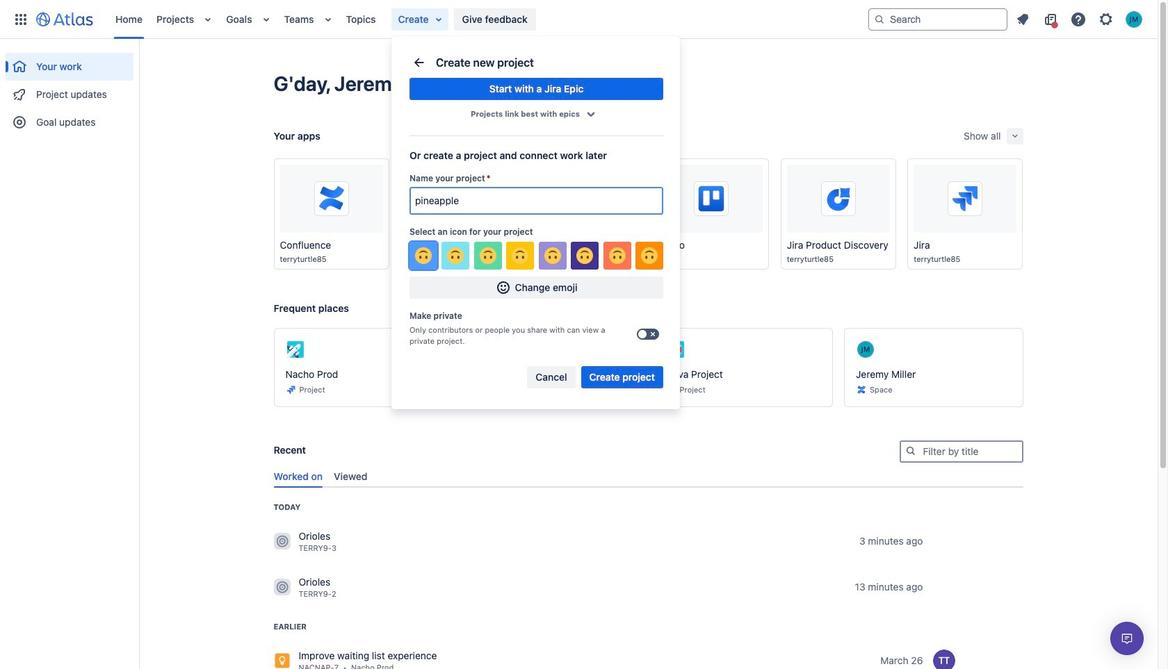 Task type: locate. For each thing, give the bounding box(es) containing it.
1 vertical spatial group
[[527, 366, 663, 389]]

None field
[[411, 188, 662, 213]]

0 vertical spatial townsquare image
[[274, 533, 290, 550]]

notifications image
[[1015, 11, 1031, 27]]

0 horizontal spatial list
[[108, 0, 868, 39]]

Filter by title field
[[901, 442, 1022, 462]]

open intercom messenger image
[[1119, 631, 1136, 647]]

:upside_down: image
[[480, 248, 496, 264], [512, 248, 529, 264], [544, 248, 561, 264], [544, 248, 561, 264], [577, 248, 593, 264], [577, 248, 593, 264], [609, 248, 625, 264], [641, 248, 658, 264]]

settings image
[[1098, 11, 1115, 27]]

jira image
[[274, 653, 290, 670]]

None search field
[[868, 8, 1008, 30]]

list item
[[391, 8, 448, 30]]

list
[[108, 0, 868, 39], [1010, 8, 1149, 30]]

1 heading from the top
[[274, 502, 301, 513]]

0 vertical spatial group
[[6, 39, 134, 140]]

1 vertical spatial heading
[[274, 622, 307, 633]]

tab list
[[268, 466, 1023, 488]]

1 vertical spatial townsquare image
[[274, 579, 290, 596]]

2 heading from the top
[[274, 622, 307, 633]]

1 horizontal spatial list
[[1010, 8, 1149, 30]]

townsquare image
[[274, 533, 290, 550], [274, 579, 290, 596]]

top element
[[8, 0, 868, 39]]

Search field
[[868, 8, 1008, 30]]

search image
[[874, 14, 885, 25]]

confluence image
[[856, 385, 867, 396]]

0 vertical spatial heading
[[274, 502, 301, 513]]

:upside_down: image
[[415, 248, 432, 264], [415, 248, 432, 264], [447, 248, 464, 264], [447, 248, 464, 264], [480, 248, 496, 264], [512, 248, 529, 264], [609, 248, 625, 264], [641, 248, 658, 264]]

group
[[6, 39, 134, 140], [527, 366, 663, 389]]

jira image
[[285, 385, 297, 396], [666, 385, 677, 396], [666, 385, 677, 396]]

search image
[[905, 446, 916, 457]]

expand icon image
[[1009, 131, 1020, 142]]

go back image
[[411, 54, 428, 71]]

list item inside top element
[[391, 8, 448, 30]]

heading for jira icon
[[274, 622, 307, 633]]

jira image
[[285, 385, 297, 396]]

banner
[[0, 0, 1158, 39]]

heading
[[274, 502, 301, 513], [274, 622, 307, 633]]



Task type: vqa. For each thing, say whether or not it's contained in the screenshot.
Add a follower image
no



Task type: describe. For each thing, give the bounding box(es) containing it.
confluence image
[[856, 385, 867, 396]]

1 horizontal spatial group
[[527, 366, 663, 389]]

show more projects image
[[580, 103, 602, 125]]

2 townsquare image from the top
[[274, 579, 290, 596]]

switch to... image
[[13, 11, 29, 27]]

1 townsquare image from the top
[[274, 533, 290, 550]]

help image
[[1070, 11, 1087, 27]]

account image
[[1126, 11, 1142, 27]]

0 horizontal spatial group
[[6, 39, 134, 140]]

heading for 2nd townsquare image from the bottom of the page
[[274, 502, 301, 513]]



